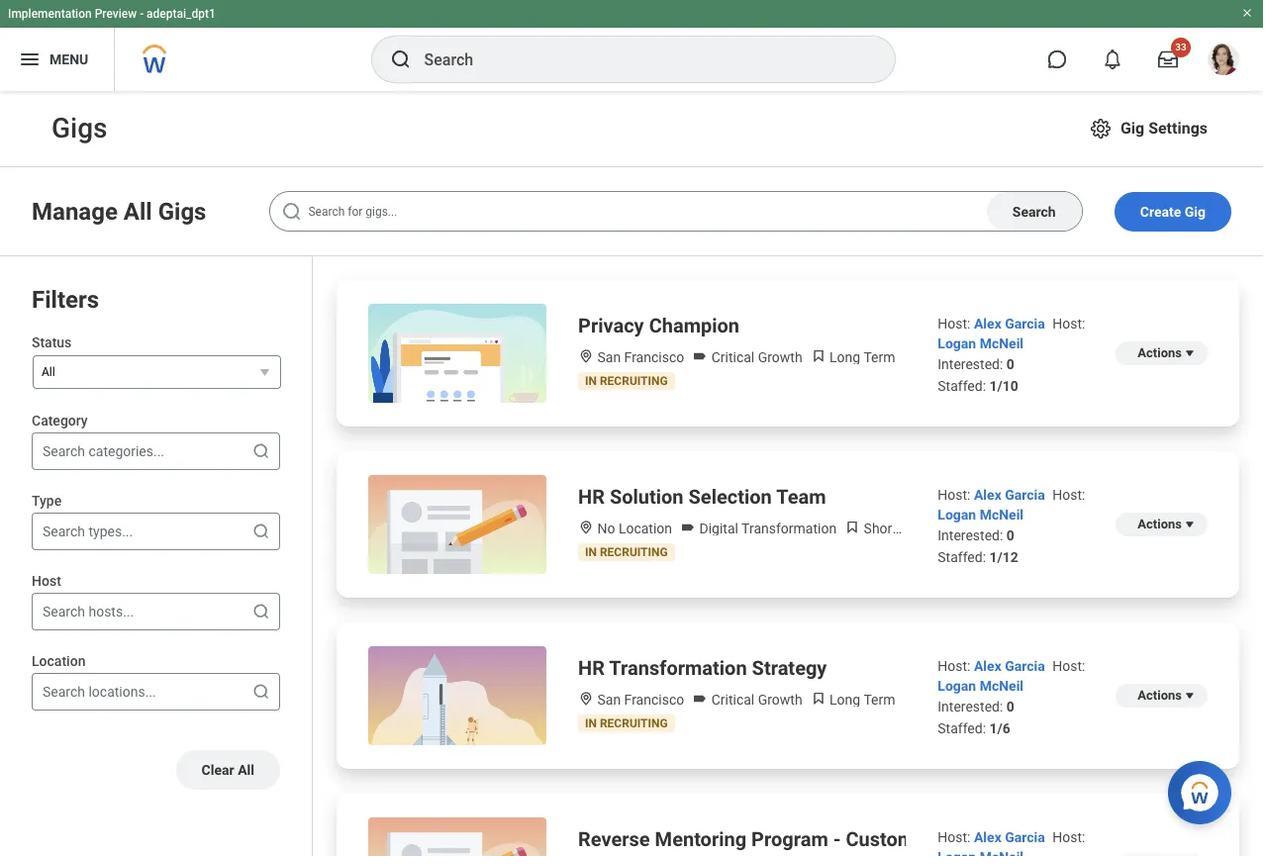 Task type: vqa. For each thing, say whether or not it's contained in the screenshot.
tag icon corresponding to Solution
yes



Task type: describe. For each thing, give the bounding box(es) containing it.
san for hr
[[598, 692, 621, 708]]

media mylearning image for hr solution selection team
[[845, 520, 861, 536]]

interested: for strategy
[[938, 699, 1004, 715]]

recruiting for champion
[[600, 374, 668, 388]]

search image for search hosts...
[[252, 602, 271, 622]]

all inside popup button
[[42, 366, 55, 379]]

hr for hr solution selection team
[[578, 485, 605, 509]]

alex garcia button for hr transformation strategy
[[975, 659, 1049, 675]]

management
[[1010, 828, 1127, 852]]

garcia for hr transformation strategy
[[1006, 659, 1046, 675]]

critical for transformation
[[712, 692, 755, 708]]

menu
[[50, 51, 88, 67]]

alex for privacy champion
[[975, 316, 1002, 332]]

locations...
[[89, 685, 156, 700]]

tag image for champion
[[693, 349, 708, 365]]

critical for champion
[[712, 350, 755, 366]]

no location
[[594, 521, 673, 537]]

gig inside the create gig button
[[1185, 204, 1206, 219]]

transformation for hr
[[609, 657, 747, 680]]

critical growth for transformation
[[708, 692, 803, 708]]

category
[[32, 413, 88, 429]]

33 button
[[1147, 38, 1192, 81]]

inbox large image
[[1159, 50, 1179, 69]]

host: alex garcia host: logan mcneil interested: 0 staffed: 1/12
[[938, 487, 1086, 566]]

alex for hr transformation strategy
[[975, 659, 1002, 675]]

types...
[[89, 524, 133, 540]]

- inside list
[[834, 828, 841, 852]]

search hosts...
[[43, 604, 134, 620]]

in for hr transformation strategy
[[585, 717, 597, 731]]

in for hr solution selection team
[[585, 546, 597, 560]]

champion
[[649, 314, 740, 338]]

caret down image for privacy champion
[[1183, 346, 1199, 362]]

gig inside gig settings popup button
[[1121, 119, 1145, 138]]

critical growth for champion
[[708, 350, 803, 366]]

staffed: inside host: alex garcia host: logan mcneil interested: 0 staffed: 1/10
[[938, 378, 987, 394]]

adeptai_dpt1
[[147, 7, 216, 21]]

reverse mentoring program - customer service management link
[[578, 826, 1127, 854]]

strategy
[[752, 657, 827, 680]]

mcneil for strategy
[[980, 679, 1024, 694]]

create gig
[[1141, 204, 1206, 219]]

status element for solution
[[585, 546, 668, 560]]

manage
[[32, 198, 118, 225]]

hr solution selection team
[[578, 485, 827, 509]]

close environment banner image
[[1242, 7, 1254, 19]]

alex for hr solution selection team
[[975, 487, 1002, 503]]

clear
[[202, 763, 234, 779]]

menu button
[[0, 28, 114, 91]]

host: alex garcia
[[938, 830, 1049, 846]]

logan mcneil button for hr solution selection team
[[938, 507, 1024, 523]]

implementation preview -   adeptai_dpt1
[[8, 7, 216, 21]]

team
[[777, 485, 827, 509]]

logan for hr solution selection team
[[938, 507, 977, 523]]

garcia for privacy champion
[[1006, 316, 1046, 332]]

garcia for hr solution selection team
[[1006, 487, 1046, 503]]

interested: for selection
[[938, 528, 1004, 544]]

search locations...
[[43, 685, 156, 700]]

33
[[1176, 42, 1187, 52]]

digital
[[700, 521, 739, 537]]

solution
[[610, 485, 684, 509]]

settings
[[1149, 119, 1208, 138]]

growth for champion
[[758, 350, 803, 366]]

actions for strategy
[[1138, 688, 1183, 703]]

san francisco for transformation
[[594, 692, 685, 708]]

0 inside host: alex garcia host: logan mcneil interested: 0 staffed: 1/10
[[1007, 357, 1015, 372]]

actions button for strategy
[[1117, 684, 1208, 708]]

clear all button
[[176, 751, 280, 791]]

host
[[32, 574, 61, 589]]

hr for hr transformation strategy
[[578, 657, 605, 680]]

logan for privacy champion
[[938, 336, 977, 352]]

interested: inside host: alex garcia host: logan mcneil interested: 0 staffed: 1/10
[[938, 357, 1004, 372]]

term for hr transformation strategy
[[864, 692, 896, 708]]

in recruiting for transformation
[[585, 717, 668, 731]]

search for search locations...
[[43, 685, 85, 700]]

hr solution selection team link
[[578, 483, 827, 511]]

clear all
[[202, 763, 255, 779]]

logan mcneil button for privacy champion
[[938, 336, 1024, 352]]

Search text field
[[270, 191, 1083, 232]]

alex garcia button for privacy champion
[[975, 316, 1049, 332]]

long term for privacy champion
[[827, 350, 896, 366]]

preview
[[95, 7, 137, 21]]

create gig button
[[1115, 192, 1232, 231]]



Task type: locate. For each thing, give the bounding box(es) containing it.
create
[[1141, 204, 1182, 219]]

0 vertical spatial -
[[140, 7, 144, 21]]

0 vertical spatial in
[[585, 374, 597, 388]]

1 vertical spatial in recruiting
[[585, 546, 668, 560]]

long term
[[827, 350, 896, 366], [827, 692, 896, 708]]

interested: up 1/12
[[938, 528, 1004, 544]]

0 up 1/10
[[1007, 357, 1015, 372]]

0 vertical spatial long term
[[827, 350, 896, 366]]

alex inside host: alex garcia host: logan mcneil interested: 0 staffed: 1/10
[[975, 316, 1002, 332]]

san francisco down the 'privacy champion'
[[594, 350, 685, 366]]

term for privacy champion
[[864, 350, 896, 366]]

in recruiting down no location
[[585, 546, 668, 560]]

critical
[[712, 350, 755, 366], [712, 692, 755, 708]]

4 alex from the top
[[975, 830, 1002, 846]]

interested:
[[938, 357, 1004, 372], [938, 528, 1004, 544], [938, 699, 1004, 715]]

4 garcia from the top
[[1006, 830, 1046, 846]]

growth for transformation
[[758, 692, 803, 708]]

san
[[598, 350, 621, 366], [598, 692, 621, 708]]

privacy
[[578, 314, 644, 338]]

search button
[[987, 192, 1082, 231]]

mentoring
[[655, 828, 747, 852]]

2 vertical spatial recruiting
[[600, 717, 668, 731]]

2 tag image from the top
[[693, 691, 708, 707]]

gig settings
[[1121, 119, 1208, 138]]

customer
[[846, 828, 933, 852]]

garcia up 1/6
[[1006, 659, 1046, 675]]

2 mcneil from the top
[[980, 507, 1024, 523]]

2 san from the top
[[598, 692, 621, 708]]

search image
[[252, 442, 271, 462], [252, 602, 271, 622]]

1 status element from the top
[[585, 374, 668, 388]]

mcneil up 1/10
[[980, 336, 1024, 352]]

1 vertical spatial -
[[834, 828, 841, 852]]

3 recruiting from the top
[[600, 717, 668, 731]]

2 vertical spatial all
[[238, 763, 255, 779]]

search image
[[389, 48, 413, 71], [281, 200, 305, 224], [252, 522, 271, 542], [252, 683, 271, 702]]

reverse
[[578, 828, 650, 852]]

alex up 1/6
[[975, 659, 1002, 675]]

search for search types...
[[43, 524, 85, 540]]

0 vertical spatial growth
[[758, 350, 803, 366]]

0 for strategy
[[1007, 699, 1015, 715]]

san francisco down the hr transformation strategy link
[[594, 692, 685, 708]]

1 vertical spatial staffed:
[[938, 550, 987, 566]]

all left gigs
[[124, 198, 152, 225]]

host: alex garcia host: logan mcneil interested: 0 staffed: 1/10
[[938, 316, 1086, 394]]

2 status element from the top
[[585, 546, 668, 560]]

1 tag image from the top
[[693, 349, 708, 365]]

3 mcneil from the top
[[980, 679, 1024, 694]]

staffed:
[[938, 378, 987, 394], [938, 550, 987, 566], [938, 721, 987, 737]]

logan mcneil button up 1/12
[[938, 507, 1024, 523]]

2 in from the top
[[585, 546, 597, 560]]

1 actions button from the top
[[1117, 342, 1208, 366]]

hr up no
[[578, 485, 605, 509]]

1 vertical spatial francisco
[[625, 692, 685, 708]]

francisco for champion
[[625, 350, 685, 366]]

1 vertical spatial actions button
[[1117, 513, 1208, 537]]

1 vertical spatial in
[[585, 546, 597, 560]]

0 vertical spatial hr
[[578, 485, 605, 509]]

0 vertical spatial critical
[[712, 350, 755, 366]]

caret down image
[[1183, 688, 1199, 704]]

host: alex garcia host: logan mcneil interested: 0 staffed: 1/6
[[938, 659, 1086, 737]]

0 vertical spatial media mylearning image
[[811, 349, 827, 365]]

0 horizontal spatial all
[[42, 366, 55, 379]]

san francisco for champion
[[594, 350, 685, 366]]

1 critical growth from the top
[[708, 350, 803, 366]]

justify image
[[18, 48, 42, 71]]

1 long term from the top
[[827, 350, 896, 366]]

san francisco
[[594, 350, 685, 366], [594, 692, 685, 708]]

status element for transformation
[[585, 717, 668, 731]]

1 vertical spatial location
[[32, 654, 86, 670]]

term
[[864, 350, 896, 366], [901, 521, 933, 537], [864, 692, 896, 708]]

1 vertical spatial location image
[[578, 520, 594, 536]]

1 long from the top
[[830, 350, 861, 366]]

recruiting down no location
[[600, 546, 668, 560]]

0 up 1/12
[[1007, 528, 1015, 544]]

long
[[830, 350, 861, 366], [830, 692, 861, 708]]

2 hr from the top
[[578, 657, 605, 680]]

1 vertical spatial caret down image
[[1183, 517, 1199, 533]]

location
[[619, 521, 673, 537], [32, 654, 86, 670]]

3 in from the top
[[585, 717, 597, 731]]

gig right gear icon
[[1121, 119, 1145, 138]]

privacy champion
[[578, 314, 740, 338]]

critical growth down strategy
[[708, 692, 803, 708]]

media mylearning image for privacy champion
[[811, 349, 827, 365]]

recruiting down the hr transformation strategy link
[[600, 717, 668, 731]]

critical down the champion
[[712, 350, 755, 366]]

2 alex from the top
[[975, 487, 1002, 503]]

0 vertical spatial logan
[[938, 336, 977, 352]]

search inside button
[[1013, 204, 1057, 219]]

location image for hr
[[578, 520, 594, 536]]

type
[[32, 493, 62, 509]]

3 actions button from the top
[[1117, 684, 1208, 708]]

1 hr from the top
[[578, 485, 605, 509]]

0 horizontal spatial gig
[[1121, 119, 1145, 138]]

2 francisco from the top
[[625, 692, 685, 708]]

garcia up 1/10
[[1006, 316, 1046, 332]]

2 vertical spatial mcneil
[[980, 679, 1024, 694]]

critical growth down the champion
[[708, 350, 803, 366]]

gig
[[1121, 119, 1145, 138], [1185, 204, 1206, 219]]

tag image
[[693, 349, 708, 365], [693, 691, 708, 707]]

0 vertical spatial critical growth
[[708, 350, 803, 366]]

2 vertical spatial actions
[[1138, 688, 1183, 703]]

1 vertical spatial logan mcneil button
[[938, 507, 1024, 523]]

staffed: inside the host: alex garcia host: logan mcneil interested: 0 staffed: 1/12
[[938, 550, 987, 566]]

all for manage
[[124, 198, 152, 225]]

1 horizontal spatial -
[[834, 828, 841, 852]]

0 vertical spatial all
[[124, 198, 152, 225]]

1 vertical spatial critical
[[712, 692, 755, 708]]

san right location icon
[[598, 692, 621, 708]]

0 vertical spatial actions
[[1138, 346, 1183, 361]]

4 alex garcia button from the top
[[975, 830, 1049, 846]]

1 search image from the top
[[252, 442, 271, 462]]

1 san francisco from the top
[[594, 350, 685, 366]]

Search Workday  search field
[[424, 38, 854, 81]]

1 vertical spatial logan
[[938, 507, 977, 523]]

0 vertical spatial tag image
[[693, 349, 708, 365]]

2 recruiting from the top
[[600, 546, 668, 560]]

search for search
[[1013, 204, 1057, 219]]

staffed: inside host: alex garcia host: logan mcneil interested: 0 staffed: 1/6
[[938, 721, 987, 737]]

all button
[[33, 356, 281, 389]]

0 vertical spatial caret down image
[[1183, 346, 1199, 362]]

3 logan from the top
[[938, 679, 977, 694]]

status
[[32, 335, 72, 351]]

0 vertical spatial long
[[830, 350, 861, 366]]

staffed: left 1/12
[[938, 550, 987, 566]]

location image
[[578, 349, 594, 365], [578, 520, 594, 536]]

hr
[[578, 485, 605, 509], [578, 657, 605, 680]]

hosts...
[[89, 604, 134, 620]]

1 vertical spatial interested:
[[938, 528, 1004, 544]]

san down privacy on the top of page
[[598, 350, 621, 366]]

tag image
[[681, 520, 696, 536]]

2 actions from the top
[[1138, 517, 1183, 532]]

0 vertical spatial transformation
[[742, 521, 837, 537]]

1 vertical spatial san
[[598, 692, 621, 708]]

implementation
[[8, 7, 92, 21]]

short
[[864, 521, 898, 537]]

mcneil inside host: alex garcia host: logan mcneil interested: 0 staffed: 1/10
[[980, 336, 1024, 352]]

0 up 1/6
[[1007, 699, 1015, 715]]

media mylearning image
[[811, 349, 827, 365], [845, 520, 861, 536]]

2 search image from the top
[[252, 602, 271, 622]]

2 location image from the top
[[578, 520, 594, 536]]

mcneil for selection
[[980, 507, 1024, 523]]

3 interested: from the top
[[938, 699, 1004, 715]]

2 logan from the top
[[938, 507, 977, 523]]

0 horizontal spatial location
[[32, 654, 86, 670]]

0 vertical spatial in recruiting
[[585, 374, 668, 388]]

actions
[[1138, 346, 1183, 361], [1138, 517, 1183, 532], [1138, 688, 1183, 703]]

service
[[938, 828, 1005, 852]]

1 vertical spatial mcneil
[[980, 507, 1024, 523]]

0 vertical spatial francisco
[[625, 350, 685, 366]]

2 vertical spatial in recruiting
[[585, 717, 668, 731]]

location inside list
[[619, 521, 673, 537]]

tag image down hr transformation strategy
[[693, 691, 708, 707]]

0 vertical spatial status element
[[585, 374, 668, 388]]

0 vertical spatial logan mcneil button
[[938, 336, 1024, 352]]

2 in recruiting from the top
[[585, 546, 668, 560]]

1 horizontal spatial gig
[[1185, 204, 1206, 219]]

0 vertical spatial staffed:
[[938, 378, 987, 394]]

0 inside host: alex garcia host: logan mcneil interested: 0 staffed: 1/6
[[1007, 699, 1015, 715]]

long for privacy champion
[[830, 350, 861, 366]]

gear image
[[1089, 117, 1113, 141]]

tag image for transformation
[[693, 691, 708, 707]]

2 actions button from the top
[[1117, 513, 1208, 537]]

2 vertical spatial actions button
[[1117, 684, 1208, 708]]

1 alex from the top
[[975, 316, 1002, 332]]

notifications large image
[[1103, 50, 1123, 69]]

1 horizontal spatial location
[[619, 521, 673, 537]]

actions button for selection
[[1117, 513, 1208, 537]]

0 vertical spatial interested:
[[938, 357, 1004, 372]]

1 horizontal spatial media mylearning image
[[845, 520, 861, 536]]

0 vertical spatial location image
[[578, 349, 594, 365]]

3 0 from the top
[[1007, 699, 1015, 715]]

1 in from the top
[[585, 374, 597, 388]]

alex up 1/10
[[975, 316, 1002, 332]]

alex inside the host: alex garcia host: logan mcneil interested: 0 staffed: 1/12
[[975, 487, 1002, 503]]

0 vertical spatial san
[[598, 350, 621, 366]]

mcneil inside the host: alex garcia host: logan mcneil interested: 0 staffed: 1/12
[[980, 507, 1024, 523]]

recruiting for solution
[[600, 546, 668, 560]]

1 vertical spatial media mylearning image
[[845, 520, 861, 536]]

1 vertical spatial term
[[901, 521, 933, 537]]

0 vertical spatial 0
[[1007, 357, 1015, 372]]

1 vertical spatial long term
[[827, 692, 896, 708]]

2 logan mcneil button from the top
[[938, 507, 1024, 523]]

0 vertical spatial actions button
[[1117, 342, 1208, 366]]

hr transformation strategy
[[578, 657, 827, 680]]

0 vertical spatial location
[[619, 521, 673, 537]]

2 vertical spatial interested:
[[938, 699, 1004, 715]]

status element down privacy on the top of page
[[585, 374, 668, 388]]

0 vertical spatial gig
[[1121, 119, 1145, 138]]

privacy champion link
[[578, 312, 740, 340]]

garcia right 'service'
[[1006, 830, 1046, 846]]

all for clear
[[238, 763, 255, 779]]

2 caret down image from the top
[[1183, 517, 1199, 533]]

3 actions from the top
[[1138, 688, 1183, 703]]

alex garcia button for hr solution selection team
[[975, 487, 1049, 503]]

3 logan mcneil button from the top
[[938, 679, 1024, 694]]

logan inside the host: alex garcia host: logan mcneil interested: 0 staffed: 1/12
[[938, 507, 977, 523]]

1 logan mcneil button from the top
[[938, 336, 1024, 352]]

1 garcia from the top
[[1006, 316, 1046, 332]]

all inside "button"
[[238, 763, 255, 779]]

0 vertical spatial search image
[[252, 442, 271, 462]]

critical down hr transformation strategy
[[712, 692, 755, 708]]

mcneil inside host: alex garcia host: logan mcneil interested: 0 staffed: 1/6
[[980, 679, 1024, 694]]

1 0 from the top
[[1007, 357, 1015, 372]]

manage all gigs
[[32, 198, 206, 225]]

actions button
[[1117, 342, 1208, 366], [1117, 513, 1208, 537], [1117, 684, 1208, 708]]

2 vertical spatial status element
[[585, 717, 668, 731]]

status element for champion
[[585, 374, 668, 388]]

logan
[[938, 336, 977, 352], [938, 507, 977, 523], [938, 679, 977, 694]]

- right preview
[[140, 7, 144, 21]]

long term for hr transformation strategy
[[827, 692, 896, 708]]

1 vertical spatial all
[[42, 366, 55, 379]]

0 vertical spatial recruiting
[[600, 374, 668, 388]]

recruiting down privacy on the top of page
[[600, 374, 668, 388]]

2 0 from the top
[[1007, 528, 1015, 544]]

garcia
[[1006, 316, 1046, 332], [1006, 487, 1046, 503], [1006, 659, 1046, 675], [1006, 830, 1046, 846]]

1 critical from the top
[[712, 350, 755, 366]]

logan mcneil button for hr transformation strategy
[[938, 679, 1024, 694]]

critical growth
[[708, 350, 803, 366], [708, 692, 803, 708]]

staffed: for selection
[[938, 550, 987, 566]]

all
[[124, 198, 152, 225], [42, 366, 55, 379], [238, 763, 255, 779]]

1 vertical spatial hr
[[578, 657, 605, 680]]

interested: up 1/10
[[938, 357, 1004, 372]]

2 horizontal spatial all
[[238, 763, 255, 779]]

0
[[1007, 357, 1015, 372], [1007, 528, 1015, 544], [1007, 699, 1015, 715]]

0 vertical spatial san francisco
[[594, 350, 685, 366]]

1 vertical spatial critical growth
[[708, 692, 803, 708]]

3 garcia from the top
[[1006, 659, 1046, 675]]

gig settings button
[[1082, 109, 1216, 149]]

location down solution
[[619, 521, 673, 537]]

garcia up 1/12
[[1006, 487, 1046, 503]]

1 vertical spatial growth
[[758, 692, 803, 708]]

0 for selection
[[1007, 528, 1015, 544]]

search types...
[[43, 524, 133, 540]]

search
[[1013, 204, 1057, 219], [43, 444, 85, 460], [43, 524, 85, 540], [43, 604, 85, 620], [43, 685, 85, 700]]

francisco down the 'privacy champion'
[[625, 350, 685, 366]]

hr inside "hr solution selection team" link
[[578, 485, 605, 509]]

0 horizontal spatial -
[[140, 7, 144, 21]]

in recruiting
[[585, 374, 668, 388], [585, 546, 668, 560], [585, 717, 668, 731]]

2 vertical spatial 0
[[1007, 699, 1015, 715]]

location image for privacy
[[578, 349, 594, 365]]

2 growth from the top
[[758, 692, 803, 708]]

selection
[[689, 485, 772, 509]]

staffed: left 1/6
[[938, 721, 987, 737]]

francisco down the hr transformation strategy link
[[625, 692, 685, 708]]

all down status
[[42, 366, 55, 379]]

1/12
[[990, 550, 1019, 566]]

1 vertical spatial search image
[[252, 602, 271, 622]]

2 vertical spatial logan mcneil button
[[938, 679, 1024, 694]]

alex garcia button
[[975, 316, 1049, 332], [975, 487, 1049, 503], [975, 659, 1049, 675], [975, 830, 1049, 846]]

host:
[[938, 316, 971, 332], [1053, 316, 1086, 332], [938, 487, 971, 503], [1053, 487, 1086, 503], [938, 659, 971, 675], [1053, 659, 1086, 675], [938, 830, 971, 846], [1053, 830, 1086, 846]]

logan mcneil button
[[938, 336, 1024, 352], [938, 507, 1024, 523], [938, 679, 1024, 694]]

3 alex garcia button from the top
[[975, 659, 1049, 675]]

1 vertical spatial 0
[[1007, 528, 1015, 544]]

status element down no location
[[585, 546, 668, 560]]

1/6
[[990, 721, 1011, 737]]

status element
[[585, 374, 668, 388], [585, 546, 668, 560], [585, 717, 668, 731]]

no
[[598, 521, 616, 537]]

digital transformation
[[696, 521, 837, 537]]

2 vertical spatial term
[[864, 692, 896, 708]]

in for privacy champion
[[585, 374, 597, 388]]

logan inside host: alex garcia host: logan mcneil interested: 0 staffed: 1/6
[[938, 679, 977, 694]]

list
[[313, 257, 1264, 857]]

alex left the management
[[975, 830, 1002, 846]]

location up search locations...
[[32, 654, 86, 670]]

1 vertical spatial transformation
[[609, 657, 747, 680]]

search categories...
[[43, 444, 164, 460]]

1 mcneil from the top
[[980, 336, 1024, 352]]

2 vertical spatial in
[[585, 717, 597, 731]]

2 interested: from the top
[[938, 528, 1004, 544]]

filters
[[32, 286, 99, 314]]

interested: up 1/6
[[938, 699, 1004, 715]]

1 staffed: from the top
[[938, 378, 987, 394]]

0 horizontal spatial media mylearning image
[[811, 349, 827, 365]]

2 long from the top
[[830, 692, 861, 708]]

alex inside host: alex garcia host: logan mcneil interested: 0 staffed: 1/6
[[975, 659, 1002, 675]]

-
[[140, 7, 144, 21], [834, 828, 841, 852]]

3 alex from the top
[[975, 659, 1002, 675]]

2 vertical spatial staffed:
[[938, 721, 987, 737]]

logan inside host: alex garcia host: logan mcneil interested: 0 staffed: 1/10
[[938, 336, 977, 352]]

location image left no
[[578, 520, 594, 536]]

search for search hosts...
[[43, 604, 85, 620]]

2 alex garcia button from the top
[[975, 487, 1049, 503]]

2 staffed: from the top
[[938, 550, 987, 566]]

2 critical from the top
[[712, 692, 755, 708]]

long for hr transformation strategy
[[830, 692, 861, 708]]

san for privacy
[[598, 350, 621, 366]]

logan mcneil button up 1/6
[[938, 679, 1024, 694]]

3 in recruiting from the top
[[585, 717, 668, 731]]

1 recruiting from the top
[[600, 374, 668, 388]]

1 in recruiting from the top
[[585, 374, 668, 388]]

growth
[[758, 350, 803, 366], [758, 692, 803, 708]]

in recruiting down privacy on the top of page
[[585, 374, 668, 388]]

1 alex garcia button from the top
[[975, 316, 1049, 332]]

1 logan from the top
[[938, 336, 977, 352]]

alex up 1/12
[[975, 487, 1002, 503]]

1 growth from the top
[[758, 350, 803, 366]]

logan for hr transformation strategy
[[938, 679, 977, 694]]

in down location icon
[[585, 717, 597, 731]]

garcia inside the host: alex garcia host: logan mcneil interested: 0 staffed: 1/12
[[1006, 487, 1046, 503]]

interested: inside host: alex garcia host: logan mcneil interested: 0 staffed: 1/6
[[938, 699, 1004, 715]]

1 interested: from the top
[[938, 357, 1004, 372]]

categories...
[[89, 444, 164, 460]]

gig right create
[[1185, 204, 1206, 219]]

all right clear
[[238, 763, 255, 779]]

staffed: left 1/10
[[938, 378, 987, 394]]

garcia inside host: alex garcia host: logan mcneil interested: 0 staffed: 1/10
[[1006, 316, 1046, 332]]

francisco
[[625, 350, 685, 366], [625, 692, 685, 708]]

status element down location icon
[[585, 717, 668, 731]]

mcneil up 1/6
[[980, 679, 1024, 694]]

staffed: for strategy
[[938, 721, 987, 737]]

term for hr solution selection team
[[901, 521, 933, 537]]

1 vertical spatial long
[[830, 692, 861, 708]]

in recruiting down location icon
[[585, 717, 668, 731]]

media mylearning image
[[811, 691, 827, 707]]

mcneil
[[980, 336, 1024, 352], [980, 507, 1024, 523], [980, 679, 1024, 694]]

2 vertical spatial logan
[[938, 679, 977, 694]]

gigs
[[158, 198, 206, 225]]

1 vertical spatial tag image
[[693, 691, 708, 707]]

transformation for digital
[[742, 521, 837, 537]]

2 long term from the top
[[827, 692, 896, 708]]

0 inside the host: alex garcia host: logan mcneil interested: 0 staffed: 1/12
[[1007, 528, 1015, 544]]

recruiting for transformation
[[600, 717, 668, 731]]

1 vertical spatial san francisco
[[594, 692, 685, 708]]

1/10
[[990, 378, 1019, 394]]

profile logan mcneil image
[[1208, 44, 1240, 79]]

hr up location icon
[[578, 657, 605, 680]]

in recruiting for solution
[[585, 546, 668, 560]]

3 status element from the top
[[585, 717, 668, 731]]

- inside 'menu' banner
[[140, 7, 144, 21]]

2 garcia from the top
[[1006, 487, 1046, 503]]

hr transformation strategy link
[[578, 655, 827, 682]]

location image
[[578, 691, 594, 707]]

tag image down the champion
[[693, 349, 708, 365]]

1 caret down image from the top
[[1183, 346, 1199, 362]]

in down privacy on the top of page
[[585, 374, 597, 388]]

search image for search categories...
[[252, 442, 271, 462]]

mcneil up 1/12
[[980, 507, 1024, 523]]

search for search categories...
[[43, 444, 85, 460]]

garcia inside host: alex garcia host: logan mcneil interested: 0 staffed: 1/6
[[1006, 659, 1046, 675]]

0 vertical spatial mcneil
[[980, 336, 1024, 352]]

interested: inside the host: alex garcia host: logan mcneil interested: 0 staffed: 1/12
[[938, 528, 1004, 544]]

1 vertical spatial status element
[[585, 546, 668, 560]]

reverse mentoring program - customer service management
[[578, 828, 1127, 852]]

2 san francisco from the top
[[594, 692, 685, 708]]

short term
[[861, 521, 933, 537]]

transformation
[[742, 521, 837, 537], [609, 657, 747, 680]]

- right program
[[834, 828, 841, 852]]

francisco for transformation
[[625, 692, 685, 708]]

in down no location
[[585, 546, 597, 560]]

actions for selection
[[1138, 517, 1183, 532]]

location image down privacy on the top of page
[[578, 349, 594, 365]]

logan mcneil button up 1/10
[[938, 336, 1024, 352]]

program
[[752, 828, 829, 852]]

caret down image for hr solution selection team
[[1183, 517, 1199, 533]]

1 vertical spatial gig
[[1185, 204, 1206, 219]]

2 critical growth from the top
[[708, 692, 803, 708]]

1 san from the top
[[598, 350, 621, 366]]

caret down image
[[1183, 346, 1199, 362], [1183, 517, 1199, 533]]

alex
[[975, 316, 1002, 332], [975, 487, 1002, 503], [975, 659, 1002, 675], [975, 830, 1002, 846]]

1 horizontal spatial all
[[124, 198, 152, 225]]

in recruiting for champion
[[585, 374, 668, 388]]

1 vertical spatial actions
[[1138, 517, 1183, 532]]

1 location image from the top
[[578, 349, 594, 365]]

1 actions from the top
[[1138, 346, 1183, 361]]

0 vertical spatial term
[[864, 350, 896, 366]]

1 francisco from the top
[[625, 350, 685, 366]]

menu banner
[[0, 0, 1264, 91]]

list containing privacy champion
[[313, 257, 1264, 857]]

in
[[585, 374, 597, 388], [585, 546, 597, 560], [585, 717, 597, 731]]

recruiting
[[600, 374, 668, 388], [600, 546, 668, 560], [600, 717, 668, 731]]

3 staffed: from the top
[[938, 721, 987, 737]]

1 vertical spatial recruiting
[[600, 546, 668, 560]]



